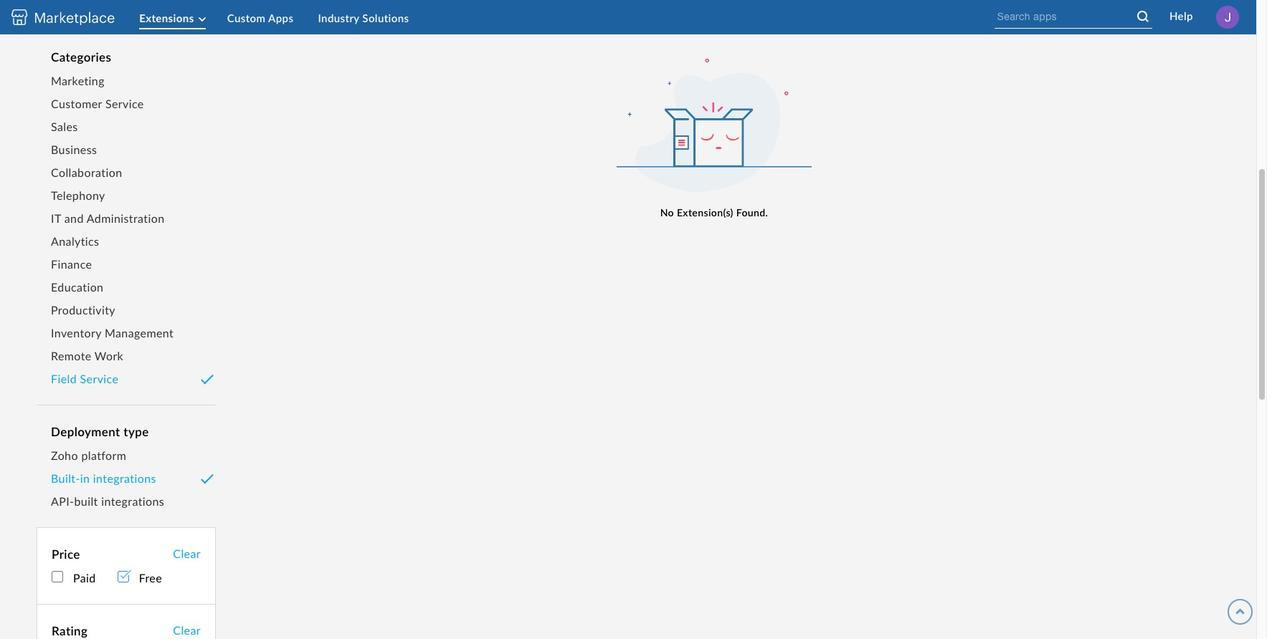 Task type: locate. For each thing, give the bounding box(es) containing it.
industry solutions link
[[318, 9, 431, 28]]

extensions
[[139, 11, 194, 24]]

apps
[[268, 11, 294, 24]]

0 vertical spatial clear
[[173, 547, 201, 561]]

analytics link
[[51, 230, 202, 253]]

2 clear link from the top
[[173, 624, 201, 638]]

0 vertical spatial integrations
[[93, 472, 156, 486]]

clear link for rating
[[173, 624, 201, 638]]

help
[[1170, 9, 1194, 22]]

industry
[[318, 11, 360, 24]]

extension(s)
[[677, 207, 734, 219]]

white image
[[1135, 9, 1153, 27]]

1 vertical spatial service
[[80, 372, 119, 386]]

education
[[51, 280, 104, 294]]

sales
[[51, 120, 78, 133]]

clear for rating
[[173, 624, 201, 638]]

api-
[[51, 495, 74, 509]]

finance link
[[51, 253, 202, 276]]

1 vertical spatial clear
[[173, 624, 201, 638]]

paid
[[73, 572, 96, 585]]

business link
[[51, 138, 202, 161]]

1 vertical spatial clear link
[[173, 624, 201, 638]]

built-in integrations link
[[51, 472, 156, 486]]

platform
[[81, 449, 127, 463]]

productivity
[[51, 303, 115, 317]]

it and administration
[[51, 212, 165, 225]]

industry solutions
[[318, 11, 409, 24]]

service down work
[[80, 372, 119, 386]]

telephony link
[[51, 184, 202, 207]]

clear
[[173, 547, 201, 561], [173, 624, 201, 638]]

integrations down the built-in integrations link
[[101, 495, 164, 509]]

remote work
[[51, 349, 123, 363]]

remote
[[51, 349, 92, 363]]

integrations
[[93, 472, 156, 486], [101, 495, 164, 509]]

found.
[[736, 207, 768, 219]]

collaboration
[[51, 166, 122, 179]]

integrations for api-built integrations
[[101, 495, 164, 509]]

clear link
[[173, 547, 201, 561], [173, 624, 201, 638]]

deployment
[[51, 425, 120, 440]]

productivity link
[[51, 299, 202, 322]]

2 clear from the top
[[173, 624, 201, 638]]

custom apps
[[227, 11, 294, 24]]

1 vertical spatial integrations
[[101, 495, 164, 509]]

zoho platform link
[[51, 449, 127, 463]]

clear link for price
[[173, 547, 201, 561]]

built-
[[51, 472, 80, 486]]

service for customer service
[[105, 97, 144, 110]]

service down marketing 'link'
[[105, 97, 144, 110]]

solutions
[[363, 11, 409, 24]]

deployment type
[[51, 425, 149, 440]]

collaboration link
[[51, 161, 202, 184]]

0 vertical spatial service
[[105, 97, 144, 110]]

0 vertical spatial clear link
[[173, 547, 201, 561]]

1 clear link from the top
[[173, 547, 201, 561]]

telephony
[[51, 189, 105, 202]]

service
[[105, 97, 144, 110], [80, 372, 119, 386]]

administration
[[87, 212, 165, 225]]

customer service
[[51, 97, 144, 110]]

integrations up api-built integrations
[[93, 472, 156, 486]]

inventory
[[51, 326, 101, 340]]

built
[[74, 495, 98, 509]]

1 clear from the top
[[173, 547, 201, 561]]

and
[[64, 212, 84, 225]]

no
[[660, 207, 674, 219]]



Task type: vqa. For each thing, say whether or not it's contained in the screenshot.
Customer Service link
yes



Task type: describe. For each thing, give the bounding box(es) containing it.
field service
[[51, 372, 119, 386]]

zoho platform
[[51, 449, 127, 463]]

custom
[[227, 11, 266, 24]]

service for field service
[[80, 372, 119, 386]]

marketing link
[[51, 70, 202, 93]]

inventory management link
[[51, 322, 202, 345]]

it and administration link
[[51, 207, 202, 230]]

help link
[[1166, 6, 1197, 26]]

customer service link
[[51, 93, 202, 115]]

field service link
[[51, 368, 202, 391]]

extensions link
[[139, 11, 206, 25]]

business
[[51, 143, 97, 156]]

in
[[80, 472, 90, 486]]

education link
[[51, 276, 202, 299]]

remote work link
[[51, 345, 202, 368]]

field
[[51, 372, 77, 386]]

no extension(s) found.
[[660, 207, 768, 219]]

built-in integrations
[[51, 472, 156, 486]]

it
[[51, 212, 61, 225]]

Search apps search field
[[995, 6, 1135, 27]]

rating
[[52, 624, 88, 639]]

zoho
[[51, 449, 78, 463]]

work
[[95, 349, 123, 363]]

management
[[105, 326, 174, 340]]

marketing
[[51, 74, 105, 88]]

sales link
[[51, 115, 202, 138]]

custom apps link
[[227, 9, 315, 28]]

finance
[[51, 258, 92, 271]]

integrations for built-in integrations
[[93, 472, 156, 486]]

type
[[124, 425, 149, 440]]

price
[[52, 547, 80, 562]]

free
[[139, 572, 162, 585]]

clear for price
[[173, 547, 201, 561]]

api-built integrations link
[[51, 495, 164, 509]]

categories
[[51, 49, 111, 65]]

api-built integrations
[[51, 495, 164, 509]]

inventory management
[[51, 326, 174, 340]]

customer
[[51, 97, 102, 110]]

analytics
[[51, 235, 99, 248]]



